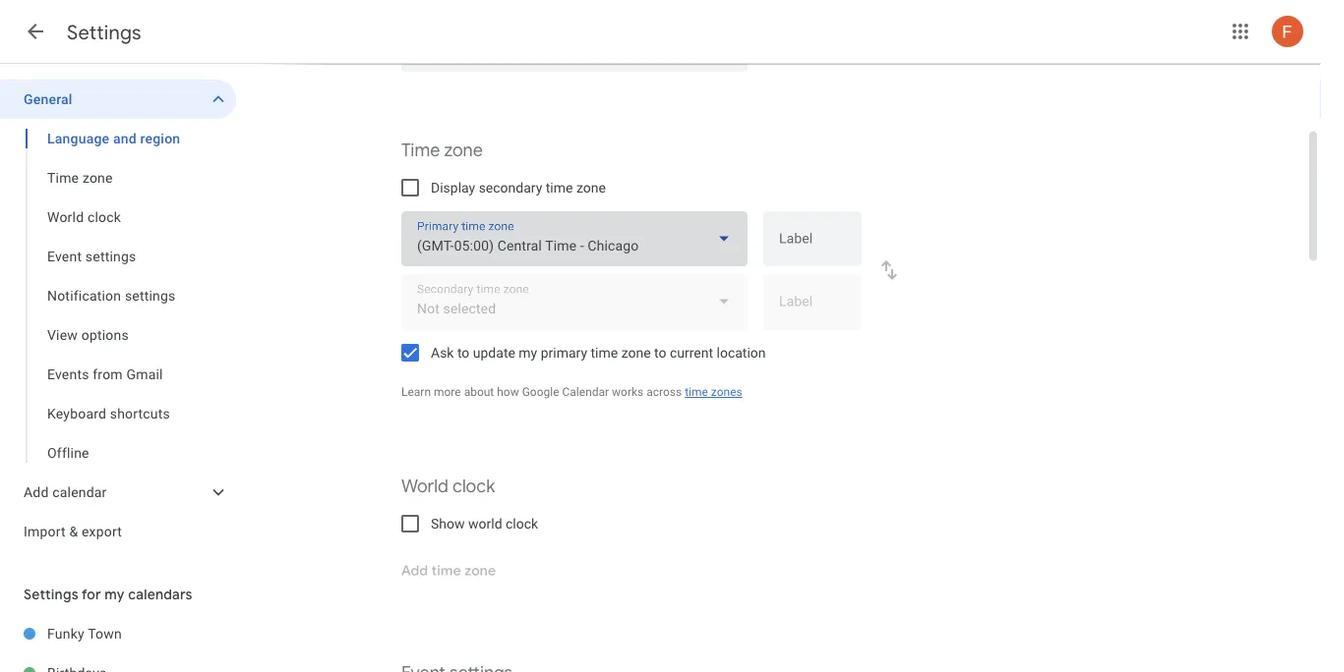 Task type: locate. For each thing, give the bounding box(es) containing it.
clock inside group
[[87, 209, 121, 225]]

learn
[[401, 386, 431, 399]]

world clock up event settings
[[47, 209, 121, 225]]

clock right world
[[506, 516, 538, 532]]

0 vertical spatial world
[[47, 209, 84, 225]]

to left current
[[654, 345, 666, 361]]

0 horizontal spatial time zone
[[47, 170, 113, 186]]

zone right secondary
[[576, 180, 606, 196]]

import & export
[[24, 524, 122, 540]]

notification
[[47, 288, 121, 304]]

time
[[546, 180, 573, 196], [591, 345, 618, 361], [685, 386, 708, 399]]

time zone down language at left
[[47, 170, 113, 186]]

shortcuts
[[110, 406, 170, 422]]

1 horizontal spatial to
[[654, 345, 666, 361]]

1 horizontal spatial world clock
[[401, 476, 495, 498]]

show world clock
[[431, 516, 538, 532]]

across
[[647, 386, 682, 399]]

ask to update my primary time zone to current location
[[431, 345, 766, 361]]

world clock
[[47, 209, 121, 225], [401, 476, 495, 498]]

settings up notification settings
[[85, 248, 136, 265]]

1 vertical spatial clock
[[453, 476, 495, 498]]

settings
[[85, 248, 136, 265], [125, 288, 176, 304]]

1 to from the left
[[457, 345, 470, 361]]

0 vertical spatial settings
[[67, 20, 141, 45]]

current
[[670, 345, 713, 361]]

group
[[0, 119, 236, 473]]

world clock up show
[[401, 476, 495, 498]]

0 horizontal spatial time
[[546, 180, 573, 196]]

calendar
[[52, 484, 107, 501]]

1 horizontal spatial clock
[[453, 476, 495, 498]]

town
[[88, 626, 122, 642]]

events from gmail
[[47, 366, 163, 383]]

time up display
[[401, 139, 440, 162]]

add
[[24, 484, 49, 501]]

time zone up display
[[401, 139, 483, 162]]

language and region
[[47, 130, 180, 147]]

general tree item
[[0, 80, 236, 119]]

0 vertical spatial clock
[[87, 209, 121, 225]]

for
[[82, 586, 101, 604]]

2 to from the left
[[654, 345, 666, 361]]

tree
[[0, 80, 236, 552]]

0 horizontal spatial to
[[457, 345, 470, 361]]

time zones link
[[685, 386, 742, 399]]

clock up show world clock
[[453, 476, 495, 498]]

to right ask
[[457, 345, 470, 361]]

event
[[47, 248, 82, 265]]

0 vertical spatial settings
[[85, 248, 136, 265]]

funky
[[47, 626, 84, 642]]

settings for my calendars tree
[[0, 615, 236, 673]]

my right update
[[519, 345, 537, 361]]

0 vertical spatial time zone
[[401, 139, 483, 162]]

0 horizontal spatial world
[[47, 209, 84, 225]]

about
[[464, 386, 494, 399]]

location
[[717, 345, 766, 361]]

time zone
[[401, 139, 483, 162], [47, 170, 113, 186]]

Label for primary time zone. text field
[[779, 232, 846, 260]]

my
[[519, 345, 537, 361], [105, 586, 125, 604]]

world
[[47, 209, 84, 225], [401, 476, 448, 498]]

settings up general tree item
[[67, 20, 141, 45]]

event settings
[[47, 248, 136, 265]]

0 vertical spatial world clock
[[47, 209, 121, 225]]

settings left for
[[24, 586, 78, 604]]

0 horizontal spatial time
[[47, 170, 79, 186]]

0 horizontal spatial clock
[[87, 209, 121, 225]]

settings
[[67, 20, 141, 45], [24, 586, 78, 604]]

settings for event settings
[[85, 248, 136, 265]]

time right secondary
[[546, 180, 573, 196]]

my right for
[[105, 586, 125, 604]]

None field
[[401, 21, 756, 72], [401, 212, 748, 267], [401, 21, 756, 72], [401, 212, 748, 267]]

0 horizontal spatial my
[[105, 586, 125, 604]]

2 horizontal spatial clock
[[506, 516, 538, 532]]

time left 'zones'
[[685, 386, 708, 399]]

1 vertical spatial time
[[591, 345, 618, 361]]

1 horizontal spatial time zone
[[401, 139, 483, 162]]

world up show
[[401, 476, 448, 498]]

1 horizontal spatial my
[[519, 345, 537, 361]]

settings up options
[[125, 288, 176, 304]]

Label for secondary time zone. text field
[[779, 295, 846, 323]]

import
[[24, 524, 66, 540]]

time right primary
[[591, 345, 618, 361]]

zone up works
[[621, 345, 651, 361]]

clock
[[87, 209, 121, 225], [453, 476, 495, 498], [506, 516, 538, 532]]

0 horizontal spatial world clock
[[47, 209, 121, 225]]

1 horizontal spatial time
[[591, 345, 618, 361]]

0 vertical spatial time
[[546, 180, 573, 196]]

zones
[[711, 386, 742, 399]]

2 vertical spatial time
[[685, 386, 708, 399]]

1 horizontal spatial time
[[401, 139, 440, 162]]

0 vertical spatial time
[[401, 139, 440, 162]]

clock up event settings
[[87, 209, 121, 225]]

world up event
[[47, 209, 84, 225]]

1 vertical spatial time zone
[[47, 170, 113, 186]]

more
[[434, 386, 461, 399]]

time
[[401, 139, 440, 162], [47, 170, 79, 186]]

1 vertical spatial time
[[47, 170, 79, 186]]

1 vertical spatial settings
[[125, 288, 176, 304]]

add calendar
[[24, 484, 107, 501]]

zone
[[444, 139, 483, 162], [83, 170, 113, 186], [576, 180, 606, 196], [621, 345, 651, 361]]

to
[[457, 345, 470, 361], [654, 345, 666, 361]]

learn more about how google calendar works across time zones
[[401, 386, 742, 399]]

1 vertical spatial settings
[[24, 586, 78, 604]]

1 vertical spatial my
[[105, 586, 125, 604]]

time down language at left
[[47, 170, 79, 186]]

view
[[47, 327, 78, 343]]

options
[[81, 327, 129, 343]]

1 vertical spatial world
[[401, 476, 448, 498]]



Task type: vqa. For each thing, say whether or not it's contained in the screenshot.
zones
yes



Task type: describe. For each thing, give the bounding box(es) containing it.
settings heading
[[67, 20, 141, 45]]

events
[[47, 366, 89, 383]]

update
[[473, 345, 515, 361]]

time zone inside group
[[47, 170, 113, 186]]

go back image
[[24, 20, 47, 43]]

notification settings
[[47, 288, 176, 304]]

birthdays tree item
[[0, 654, 236, 673]]

calendars
[[128, 586, 192, 604]]

calendar
[[562, 386, 609, 399]]

view options
[[47, 327, 129, 343]]

settings for my calendars
[[24, 586, 192, 604]]

settings for notification settings
[[125, 288, 176, 304]]

0 vertical spatial my
[[519, 345, 537, 361]]

zone down language and region
[[83, 170, 113, 186]]

gmail
[[126, 366, 163, 383]]

display secondary time zone
[[431, 180, 606, 196]]

funky town
[[47, 626, 122, 642]]

time inside group
[[47, 170, 79, 186]]

&
[[69, 524, 78, 540]]

export
[[82, 524, 122, 540]]

1 horizontal spatial world
[[401, 476, 448, 498]]

offline
[[47, 445, 89, 461]]

settings for settings
[[67, 20, 141, 45]]

language
[[47, 130, 109, 147]]

funky town tree item
[[0, 615, 236, 654]]

from
[[93, 366, 123, 383]]

primary
[[541, 345, 587, 361]]

ask
[[431, 345, 454, 361]]

keyboard
[[47, 406, 106, 422]]

works
[[612, 386, 644, 399]]

zone up display
[[444, 139, 483, 162]]

secondary
[[479, 180, 542, 196]]

group containing language and region
[[0, 119, 236, 473]]

display
[[431, 180, 475, 196]]

world inside group
[[47, 209, 84, 225]]

how
[[497, 386, 519, 399]]

show
[[431, 516, 465, 532]]

2 horizontal spatial time
[[685, 386, 708, 399]]

settings for settings for my calendars
[[24, 586, 78, 604]]

general
[[24, 91, 72, 107]]

tree containing general
[[0, 80, 236, 552]]

world
[[468, 516, 502, 532]]

google
[[522, 386, 559, 399]]

and
[[113, 130, 137, 147]]

1 vertical spatial world clock
[[401, 476, 495, 498]]

keyboard shortcuts
[[47, 406, 170, 422]]

2 vertical spatial clock
[[506, 516, 538, 532]]

region
[[140, 130, 180, 147]]

world clock inside group
[[47, 209, 121, 225]]



